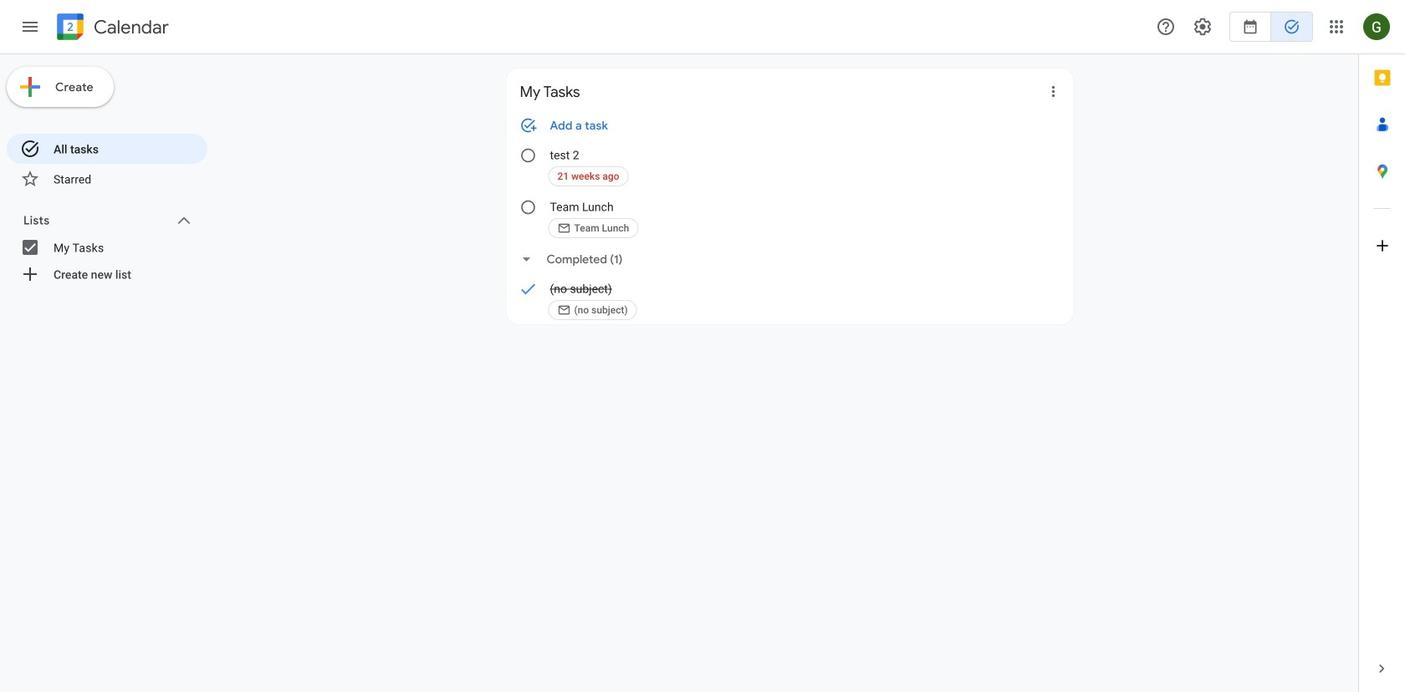 Task type: vqa. For each thing, say whether or not it's contained in the screenshot.
heading
yes



Task type: locate. For each thing, give the bounding box(es) containing it.
tab list
[[1360, 54, 1406, 646]]

settings menu image
[[1193, 17, 1213, 37]]

tasks sidebar image
[[20, 17, 40, 37]]

heading
[[90, 17, 169, 37]]

heading inside calendar "element"
[[90, 17, 169, 37]]



Task type: describe. For each thing, give the bounding box(es) containing it.
support menu image
[[1156, 17, 1176, 37]]

calendar element
[[54, 10, 169, 47]]



